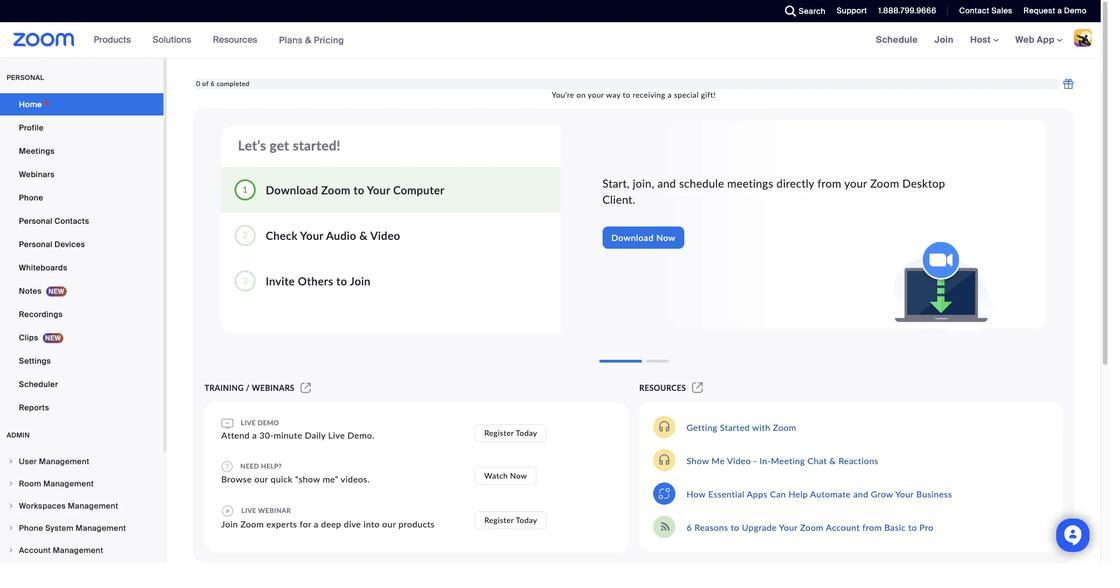 Task type: describe. For each thing, give the bounding box(es) containing it.
user management menu item
[[0, 452, 163, 473]]

profile
[[19, 123, 44, 133]]

join for join zoom experts for a deep dive into our products
[[221, 519, 238, 530]]

zoom down live webinar
[[240, 519, 264, 530]]

clips link
[[0, 327, 163, 349]]

audio
[[326, 229, 356, 242]]

getting
[[687, 422, 718, 433]]

1 vertical spatial and
[[854, 489, 869, 500]]

apps
[[747, 489, 768, 500]]

register today button for join zoom experts for a deep dive into our products
[[475, 512, 547, 530]]

whiteboards link
[[0, 257, 163, 279]]

of
[[202, 80, 209, 88]]

start, join, and schedule meetings directly from your zoom desktop client.
[[603, 177, 946, 206]]

desktop
[[903, 177, 946, 190]]

scheduler
[[19, 380, 58, 390]]

a left special
[[668, 90, 672, 100]]

browse
[[221, 474, 252, 485]]

how
[[687, 489, 706, 500]]

settings
[[19, 356, 51, 366]]

meetings
[[727, 177, 774, 190]]

banner containing products
[[0, 22, 1101, 58]]

resources
[[213, 34, 257, 46]]

1 horizontal spatial &
[[359, 229, 368, 242]]

host
[[970, 34, 993, 46]]

help?
[[261, 462, 282, 471]]

request a demo
[[1024, 6, 1087, 16]]

personal for personal contacts
[[19, 216, 52, 226]]

user management
[[19, 457, 89, 467]]

management for workspaces management
[[68, 502, 118, 512]]

zoom up check your audio & video
[[321, 183, 351, 197]]

a right for
[[314, 519, 319, 530]]

experts
[[266, 519, 297, 530]]

reports
[[19, 403, 49, 413]]

let's get started!
[[238, 137, 341, 153]]

you're
[[552, 90, 574, 100]]

getting started with zoom
[[687, 422, 797, 433]]

register for join zoom experts for a deep dive into our products
[[484, 516, 514, 525]]

watch
[[484, 472, 508, 481]]

account management
[[19, 546, 103, 556]]

register today button for attend a 30-minute daily live demo.
[[475, 425, 547, 442]]

workspaces management menu item
[[0, 496, 163, 517]]

your inside start, join, and schedule meetings directly from your zoom desktop client.
[[845, 177, 867, 190]]

zoom down how essential apps can help automate and grow your business "link"
[[800, 522, 824, 533]]

completed
[[217, 80, 250, 88]]

live demo
[[239, 419, 279, 428]]

check
[[266, 229, 298, 242]]

live for zoom
[[242, 507, 256, 515]]

get
[[270, 137, 289, 153]]

products
[[399, 519, 435, 530]]

watch now button
[[475, 468, 537, 485]]

phone for phone system management
[[19, 524, 43, 534]]

invite
[[266, 274, 295, 288]]

training / webinars
[[205, 384, 295, 393]]

how essential apps can help automate and grow your business link
[[687, 489, 952, 500]]

phone for phone
[[19, 193, 43, 203]]

grow
[[871, 489, 893, 500]]

solutions
[[153, 34, 191, 46]]

help
[[789, 489, 808, 500]]

2 vertical spatial &
[[830, 456, 836, 466]]

0
[[196, 80, 200, 88]]

today for join zoom experts for a deep dive into our products
[[516, 516, 537, 525]]

meetings link
[[0, 140, 163, 162]]

management for user management
[[39, 457, 89, 467]]

reactions
[[839, 456, 879, 466]]

notes
[[19, 286, 42, 296]]

started
[[720, 422, 750, 433]]

reports link
[[0, 397, 163, 419]]

today for attend a 30-minute daily live demo.
[[516, 428, 537, 438]]

web app
[[1016, 34, 1055, 46]]

on
[[577, 90, 586, 100]]

business
[[917, 489, 952, 500]]

demo
[[258, 419, 279, 428]]

system
[[45, 524, 74, 534]]

home
[[19, 100, 42, 110]]

show me video - in-meeting chat & reactions
[[687, 456, 879, 466]]

0 vertical spatial your
[[588, 90, 604, 100]]

1.888.799.9666
[[878, 6, 937, 16]]

room
[[19, 479, 41, 489]]

personal devices link
[[0, 234, 163, 256]]

0 horizontal spatial our
[[254, 474, 268, 485]]

personal devices
[[19, 240, 85, 250]]

zoom logo image
[[13, 33, 74, 47]]

directly
[[777, 177, 815, 190]]

you're on your way to receiving a special gift!
[[552, 90, 716, 100]]

management for account management
[[53, 546, 103, 556]]

contacts
[[55, 216, 89, 226]]

phone link
[[0, 187, 163, 209]]

personal contacts link
[[0, 210, 163, 232]]

request
[[1024, 6, 1056, 16]]

to left pro
[[909, 522, 917, 533]]

& inside product information navigation
[[305, 34, 312, 46]]

host button
[[970, 34, 999, 46]]

personal menu menu
[[0, 93, 163, 420]]

register for attend a 30-minute daily live demo.
[[484, 428, 514, 438]]

zoom inside start, join, and schedule meetings directly from your zoom desktop client.
[[870, 177, 900, 190]]

0 horizontal spatial video
[[370, 229, 400, 242]]

join for join
[[935, 34, 954, 46]]

computer
[[393, 183, 445, 197]]

pro
[[920, 522, 934, 533]]

live webinar
[[240, 507, 291, 515]]

phone system management
[[19, 524, 126, 534]]

window new image for training / webinars
[[299, 384, 313, 393]]

join,
[[633, 177, 655, 190]]

product information navigation
[[85, 22, 352, 58]]

way
[[606, 90, 621, 100]]

videos.
[[341, 474, 370, 485]]

schedule link
[[868, 22, 926, 58]]

workspaces
[[19, 502, 66, 512]]

account management menu item
[[0, 540, 163, 562]]

your right upgrade
[[779, 522, 798, 533]]

user
[[19, 457, 37, 467]]

to right the way
[[623, 90, 631, 100]]

-
[[754, 456, 757, 466]]



Task type: vqa. For each thing, say whether or not it's contained in the screenshot.


Task type: locate. For each thing, give the bounding box(es) containing it.
register today for join zoom experts for a deep dive into our products
[[484, 516, 537, 525]]

2 horizontal spatial join
[[935, 34, 954, 46]]

meetings
[[19, 146, 55, 156]]

5 right image from the top
[[8, 548, 14, 554]]

phone system management menu item
[[0, 518, 163, 539]]

now inside button
[[656, 233, 676, 243]]

right image inside phone system management menu item
[[8, 525, 14, 532]]

now for download now
[[656, 233, 676, 243]]

support
[[837, 6, 867, 16]]

0 vertical spatial phone
[[19, 193, 43, 203]]

management inside user management menu item
[[39, 457, 89, 467]]

register down watch
[[484, 516, 514, 525]]

&
[[305, 34, 312, 46], [359, 229, 368, 242], [830, 456, 836, 466]]

0 horizontal spatial now
[[510, 472, 527, 481]]

right image for account management
[[8, 548, 14, 554]]

1 today from the top
[[516, 428, 537, 438]]

join left host
[[935, 34, 954, 46]]

can
[[770, 489, 786, 500]]

for
[[300, 519, 311, 530]]

to for invite others to join
[[336, 274, 347, 288]]

demo
[[1064, 6, 1087, 16]]

1 vertical spatial our
[[382, 519, 396, 530]]

account down 'system'
[[19, 546, 51, 556]]

1 vertical spatial download
[[612, 233, 654, 243]]

register up watch
[[484, 428, 514, 438]]

1 right image from the top
[[8, 459, 14, 465]]

1 phone from the top
[[19, 193, 43, 203]]

management down phone system management menu item
[[53, 546, 103, 556]]

workspaces management
[[19, 502, 118, 512]]

1 horizontal spatial your
[[845, 177, 867, 190]]

1 vertical spatial &
[[359, 229, 368, 242]]

gift!
[[701, 90, 716, 100]]

personal contacts
[[19, 216, 89, 226]]

app
[[1037, 34, 1055, 46]]

0 horizontal spatial window new image
[[299, 384, 313, 393]]

meeting
[[771, 456, 805, 466]]

1 register today button from the top
[[475, 425, 547, 442]]

1 vertical spatial register
[[484, 516, 514, 525]]

0 vertical spatial live
[[241, 419, 256, 428]]

1 horizontal spatial our
[[382, 519, 396, 530]]

1 vertical spatial live
[[242, 507, 256, 515]]

right image for workspaces management
[[8, 503, 14, 510]]

& right plans
[[305, 34, 312, 46]]

our down need help?
[[254, 474, 268, 485]]

2 register from the top
[[484, 516, 514, 525]]

window new image right resources
[[691, 384, 705, 393]]

right image inside user management menu item
[[8, 459, 14, 465]]

0 vertical spatial today
[[516, 428, 537, 438]]

to right others
[[336, 274, 347, 288]]

0 vertical spatial &
[[305, 34, 312, 46]]

2 personal from the top
[[19, 240, 52, 250]]

to
[[623, 90, 631, 100], [354, 183, 364, 197], [336, 274, 347, 288], [731, 522, 740, 533], [909, 522, 917, 533]]

to for 6 reasons to upgrade your zoom account from basic to pro
[[731, 522, 740, 533]]

2 window new image from the left
[[691, 384, 705, 393]]

your left audio
[[300, 229, 323, 242]]

request a demo link
[[1016, 0, 1101, 22], [1024, 6, 1087, 16]]

phone inside menu item
[[19, 524, 43, 534]]

1 horizontal spatial video
[[727, 456, 751, 466]]

1 personal from the top
[[19, 216, 52, 226]]

clips
[[19, 333, 38, 343]]

started!
[[293, 137, 341, 153]]

to for download zoom to your computer
[[354, 183, 364, 197]]

window new image right webinars
[[299, 384, 313, 393]]

and right join,
[[658, 177, 676, 190]]

now inside button
[[510, 472, 527, 481]]

plans
[[279, 34, 303, 46]]

0 horizontal spatial account
[[19, 546, 51, 556]]

1
[[243, 184, 248, 195]]

management
[[39, 457, 89, 467], [43, 479, 94, 489], [68, 502, 118, 512], [76, 524, 126, 534], [53, 546, 103, 556]]

download for download zoom to your computer
[[266, 183, 318, 197]]

1 vertical spatial video
[[727, 456, 751, 466]]

today down watch now button in the bottom left of the page
[[516, 516, 537, 525]]

1 vertical spatial from
[[863, 522, 882, 533]]

automate
[[810, 489, 851, 500]]

video right audio
[[370, 229, 400, 242]]

others
[[298, 274, 333, 288]]

join down browse
[[221, 519, 238, 530]]

management up workspaces management
[[43, 479, 94, 489]]

2 horizontal spatial &
[[830, 456, 836, 466]]

0 horizontal spatial join
[[221, 519, 238, 530]]

0 horizontal spatial your
[[588, 90, 604, 100]]

to right the reasons on the bottom right of the page
[[731, 522, 740, 533]]

products button
[[94, 22, 136, 58]]

schedule
[[876, 34, 918, 46]]

banner
[[0, 22, 1101, 58]]

account inside "menu item"
[[19, 546, 51, 556]]

web app button
[[1016, 34, 1063, 46]]

3
[[243, 275, 248, 286]]

reasons
[[695, 522, 728, 533]]

special
[[674, 90, 699, 100]]

management down workspaces management menu item
[[76, 524, 126, 534]]

join inside meetings navigation
[[935, 34, 954, 46]]

1 vertical spatial today
[[516, 516, 537, 525]]

2 register today button from the top
[[475, 512, 547, 530]]

right image for phone system management
[[8, 525, 14, 532]]

2 phone from the top
[[19, 524, 43, 534]]

plans & pricing link
[[279, 34, 344, 46], [279, 34, 344, 46]]

webinars
[[252, 384, 295, 393]]

personal up personal devices
[[19, 216, 52, 226]]

1 vertical spatial register today
[[484, 516, 537, 525]]

0 vertical spatial register today button
[[475, 425, 547, 442]]

basic
[[885, 522, 906, 533]]

0 vertical spatial from
[[818, 177, 842, 190]]

& right chat
[[830, 456, 836, 466]]

receiving
[[633, 90, 666, 100]]

register
[[484, 428, 514, 438], [484, 516, 514, 525]]

0 vertical spatial join
[[935, 34, 954, 46]]

phone down workspaces on the bottom left of the page
[[19, 524, 43, 534]]

1 vertical spatial 6
[[687, 522, 692, 533]]

zoom left desktop
[[870, 177, 900, 190]]

personal
[[19, 216, 52, 226], [19, 240, 52, 250]]

chat
[[808, 456, 827, 466]]

live for a
[[241, 419, 256, 428]]

0 horizontal spatial 6
[[211, 80, 215, 88]]

right image left room
[[8, 481, 14, 488]]

& right audio
[[359, 229, 368, 242]]

me
[[712, 456, 725, 466]]

client.
[[603, 193, 636, 206]]

2 today from the top
[[516, 516, 537, 525]]

and inside start, join, and schedule meetings directly from your zoom desktop client.
[[658, 177, 676, 190]]

account
[[826, 522, 860, 533], [19, 546, 51, 556]]

watch now
[[484, 472, 527, 481]]

profile link
[[0, 117, 163, 139]]

phone inside personal menu menu
[[19, 193, 43, 203]]

live left webinar at the bottom of the page
[[242, 507, 256, 515]]

1 horizontal spatial account
[[826, 522, 860, 533]]

video
[[370, 229, 400, 242], [727, 456, 751, 466]]

0 horizontal spatial download
[[266, 183, 318, 197]]

0 vertical spatial account
[[826, 522, 860, 533]]

management inside phone system management menu item
[[76, 524, 126, 534]]

download down the let's get started!
[[266, 183, 318, 197]]

1 vertical spatial now
[[510, 472, 527, 481]]

1 vertical spatial register today button
[[475, 512, 547, 530]]

0 vertical spatial register
[[484, 428, 514, 438]]

0 vertical spatial 6
[[211, 80, 215, 88]]

profile picture image
[[1074, 29, 1092, 47]]

join right others
[[350, 274, 371, 288]]

1 horizontal spatial and
[[854, 489, 869, 500]]

right image left account management
[[8, 548, 14, 554]]

management inside room management menu item
[[43, 479, 94, 489]]

right image inside workspaces management menu item
[[8, 503, 14, 510]]

personal inside "link"
[[19, 240, 52, 250]]

account down automate
[[826, 522, 860, 533]]

contact sales
[[959, 6, 1013, 16]]

download inside button
[[612, 233, 654, 243]]

download now
[[612, 233, 676, 243]]

4 right image from the top
[[8, 525, 14, 532]]

window new image
[[299, 384, 313, 393], [691, 384, 705, 393]]

download zoom to your computer
[[266, 183, 445, 197]]

need help?
[[239, 462, 282, 471]]

1 horizontal spatial window new image
[[691, 384, 705, 393]]

1.888.799.9666 button
[[870, 0, 939, 22], [878, 6, 937, 16]]

meetings navigation
[[868, 22, 1101, 58]]

webinars
[[19, 170, 55, 180]]

with
[[752, 422, 771, 433]]

0 vertical spatial download
[[266, 183, 318, 197]]

personal for personal devices
[[19, 240, 52, 250]]

1 horizontal spatial 6
[[687, 522, 692, 533]]

show
[[687, 456, 709, 466]]

devices
[[55, 240, 85, 250]]

1 vertical spatial phone
[[19, 524, 43, 534]]

management inside the account management "menu item"
[[53, 546, 103, 556]]

0 horizontal spatial and
[[658, 177, 676, 190]]

3 right image from the top
[[8, 503, 14, 510]]

personal
[[7, 73, 44, 82]]

from inside start, join, and schedule meetings directly from your zoom desktop client.
[[818, 177, 842, 190]]

search
[[799, 6, 826, 16]]

0 horizontal spatial from
[[818, 177, 842, 190]]

minute
[[274, 430, 302, 441]]

how essential apps can help automate and grow your business
[[687, 489, 952, 500]]

1 register from the top
[[484, 428, 514, 438]]

0 vertical spatial register today
[[484, 428, 537, 438]]

0 vertical spatial our
[[254, 474, 268, 485]]

management up room management
[[39, 457, 89, 467]]

register today button down watch now button in the bottom left of the page
[[475, 512, 547, 530]]

right image for user management
[[8, 459, 14, 465]]

start,
[[603, 177, 630, 190]]

support link
[[829, 0, 870, 22], [837, 6, 867, 16]]

room management menu item
[[0, 474, 163, 495]]

0 horizontal spatial &
[[305, 34, 312, 46]]

1 vertical spatial join
[[350, 274, 371, 288]]

a left 30-
[[252, 430, 257, 441]]

1 vertical spatial your
[[845, 177, 867, 190]]

1 horizontal spatial download
[[612, 233, 654, 243]]

from left basic
[[863, 522, 882, 533]]

let's
[[238, 137, 266, 153]]

0 of 6 completed
[[196, 80, 250, 88]]

0 vertical spatial personal
[[19, 216, 52, 226]]

management up phone system management menu item
[[68, 502, 118, 512]]

now for watch now
[[510, 472, 527, 481]]

right image left the user
[[8, 459, 14, 465]]

register today down watch now button in the bottom left of the page
[[484, 516, 537, 525]]

our right into
[[382, 519, 396, 530]]

from right directly
[[818, 177, 842, 190]]

room management
[[19, 479, 94, 489]]

1 register today from the top
[[484, 428, 537, 438]]

and left grow
[[854, 489, 869, 500]]

1 vertical spatial personal
[[19, 240, 52, 250]]

download now button
[[603, 227, 685, 249]]

training
[[205, 384, 244, 393]]

from
[[818, 177, 842, 190], [863, 522, 882, 533]]

0 vertical spatial and
[[658, 177, 676, 190]]

a left the demo
[[1058, 6, 1062, 16]]

recordings
[[19, 310, 63, 320]]

solutions button
[[153, 22, 196, 58]]

whiteboards
[[19, 263, 67, 273]]

management for room management
[[43, 479, 94, 489]]

management inside workspaces management menu item
[[68, 502, 118, 512]]

6 reasons to upgrade your zoom account from basic to pro link
[[687, 522, 934, 533]]

video left -
[[727, 456, 751, 466]]

2 right image from the top
[[8, 481, 14, 488]]

6 left the reasons on the bottom right of the page
[[687, 522, 692, 533]]

2 register today from the top
[[484, 516, 537, 525]]

admin menu menu
[[0, 452, 163, 564]]

6 right the of
[[211, 80, 215, 88]]

register today button up watch now
[[475, 425, 547, 442]]

join
[[935, 34, 954, 46], [350, 274, 371, 288], [221, 519, 238, 530]]

30-
[[259, 430, 274, 441]]

plans & pricing
[[279, 34, 344, 46]]

products
[[94, 34, 131, 46]]

0 vertical spatial now
[[656, 233, 676, 243]]

zoom right with
[[773, 422, 797, 433]]

dive
[[344, 519, 361, 530]]

register today for attend a 30-minute daily live demo.
[[484, 428, 537, 438]]

1 horizontal spatial join
[[350, 274, 371, 288]]

quick
[[271, 474, 293, 485]]

download down client.
[[612, 233, 654, 243]]

search button
[[777, 0, 829, 22]]

2 vertical spatial join
[[221, 519, 238, 530]]

into
[[364, 519, 380, 530]]

live
[[241, 419, 256, 428], [242, 507, 256, 515]]

1 window new image from the left
[[299, 384, 313, 393]]

right image inside room management menu item
[[8, 481, 14, 488]]

live
[[328, 430, 345, 441]]

window new image for resources
[[691, 384, 705, 393]]

your left computer
[[367, 183, 390, 197]]

right image left 'system'
[[8, 525, 14, 532]]

right image
[[8, 459, 14, 465], [8, 481, 14, 488], [8, 503, 14, 510], [8, 525, 14, 532], [8, 548, 14, 554]]

1 horizontal spatial from
[[863, 522, 882, 533]]

0 vertical spatial video
[[370, 229, 400, 242]]

right image left workspaces on the bottom left of the page
[[8, 503, 14, 510]]

personal up whiteboards
[[19, 240, 52, 250]]

register today up watch now
[[484, 428, 537, 438]]

live up attend
[[241, 419, 256, 428]]

today
[[516, 428, 537, 438], [516, 516, 537, 525]]

1 horizontal spatial now
[[656, 233, 676, 243]]

web
[[1016, 34, 1035, 46]]

your right grow
[[895, 489, 914, 500]]

to up audio
[[354, 183, 364, 197]]

right image inside the account management "menu item"
[[8, 548, 14, 554]]

recordings link
[[0, 304, 163, 326]]

today up watch now
[[516, 428, 537, 438]]

right image for room management
[[8, 481, 14, 488]]

download for download now
[[612, 233, 654, 243]]

1 vertical spatial account
[[19, 546, 51, 556]]

phone down webinars
[[19, 193, 43, 203]]



